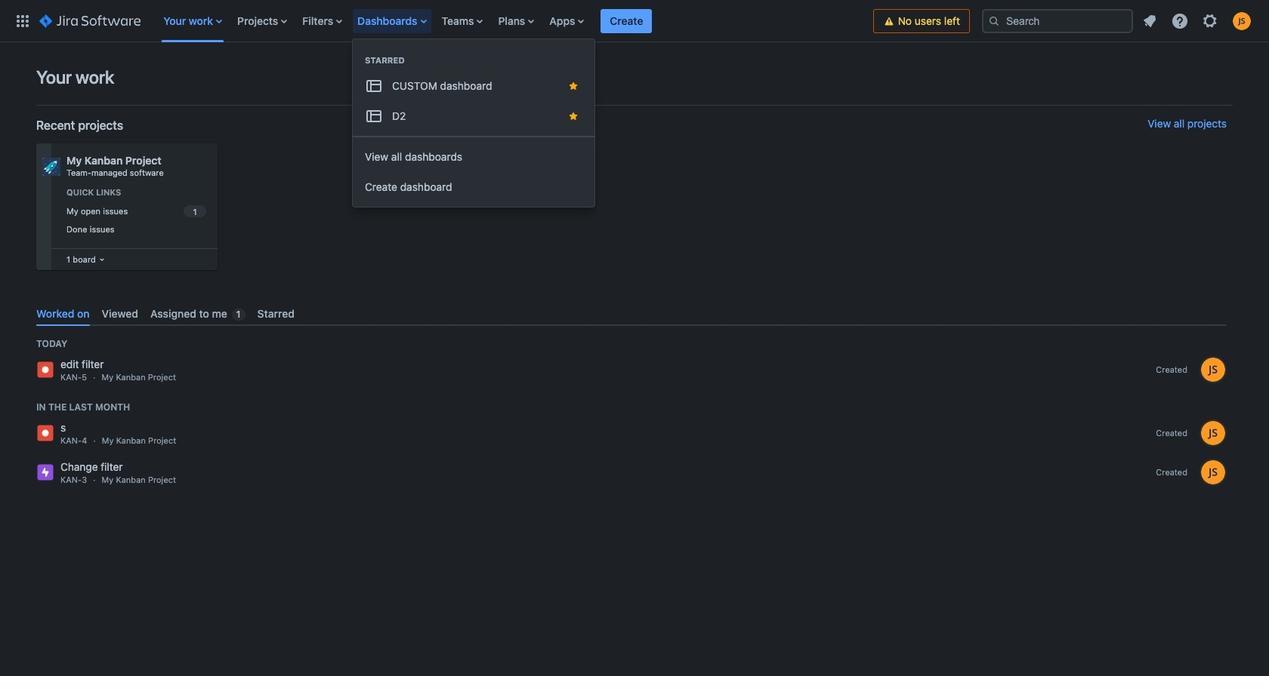 Task type: vqa. For each thing, say whether or not it's contained in the screenshot.
the top dashboard icon
yes



Task type: describe. For each thing, give the bounding box(es) containing it.
dashboard image for "star custom dashboard" icon
[[365, 77, 383, 95]]

star d2 image
[[567, 110, 579, 122]]

2 list item from the left
[[601, 0, 652, 42]]

1 horizontal spatial list
[[1136, 7, 1260, 34]]

search image
[[988, 15, 1000, 27]]

0 horizontal spatial list
[[156, 0, 873, 42]]

help image
[[1171, 12, 1189, 30]]

dashboard image for star d2 icon
[[365, 107, 383, 125]]

notifications image
[[1141, 12, 1159, 30]]

primary element
[[9, 0, 873, 42]]

star custom dashboard image
[[567, 80, 579, 92]]

settings image
[[1201, 12, 1219, 30]]



Task type: locate. For each thing, give the bounding box(es) containing it.
list
[[156, 0, 873, 42], [1136, 7, 1260, 34]]

2 dashboard image from the top
[[365, 107, 383, 125]]

board image
[[96, 254, 108, 266]]

dashboard image
[[365, 77, 383, 95], [365, 107, 383, 125]]

0 horizontal spatial list item
[[353, 0, 433, 42]]

jira software image
[[39, 12, 141, 30], [39, 12, 141, 30]]

tab list
[[30, 301, 1233, 327]]

appswitcher icon image
[[14, 12, 32, 30]]

your profile and settings image
[[1233, 12, 1251, 30]]

1 list item from the left
[[353, 0, 433, 42]]

1 dashboard image from the top
[[365, 77, 383, 95]]

1 horizontal spatial list item
[[601, 0, 652, 42]]

0 vertical spatial dashboard image
[[365, 77, 383, 95]]

banner
[[0, 0, 1269, 42]]

list item
[[353, 0, 433, 42], [601, 0, 652, 42]]

1 vertical spatial dashboard image
[[365, 107, 383, 125]]

heading
[[353, 54, 595, 66]]

Search field
[[982, 9, 1133, 33]]

None search field
[[982, 9, 1133, 33]]



